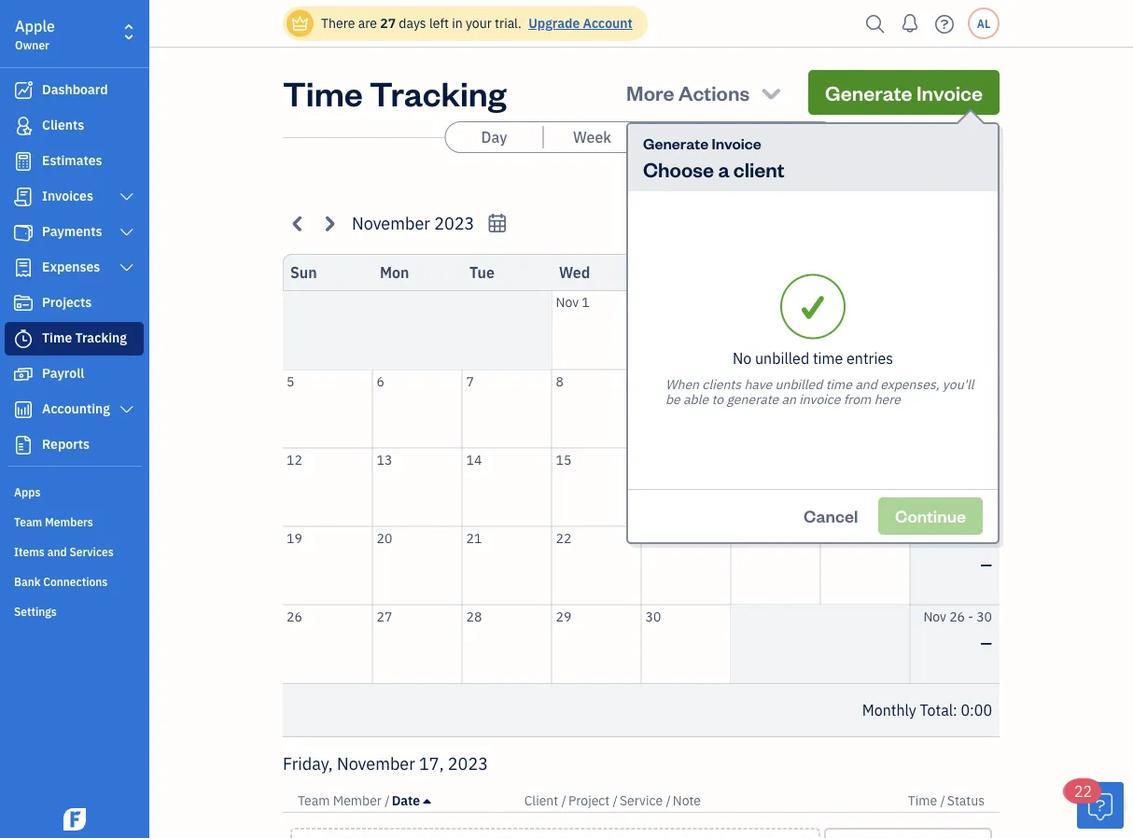 Task type: locate. For each thing, give the bounding box(es) containing it.
dashboard link
[[5, 74, 144, 107]]

time
[[283, 70, 363, 114], [42, 329, 72, 346], [908, 792, 937, 809]]

nov inside button
[[556, 294, 579, 311]]

— up 18
[[981, 398, 992, 417]]

previous month image
[[287, 213, 309, 234]]

0 horizontal spatial tracking
[[75, 329, 127, 346]]

3 — from the top
[[981, 476, 992, 496]]

0 horizontal spatial and
[[47, 544, 67, 559]]

november
[[352, 212, 430, 234], [337, 752, 415, 774]]

11 up invoice
[[825, 372, 840, 390]]

/ left service
[[613, 792, 618, 809]]

team members link
[[5, 507, 144, 535]]

/ right client
[[561, 792, 566, 809]]

5 inside button
[[287, 372, 294, 390]]

chevron large down image inside payments link
[[118, 225, 135, 240]]

0 vertical spatial team
[[14, 514, 42, 529]]

team down friday,
[[298, 792, 330, 809]]

project image
[[12, 294, 35, 313]]

chart image
[[12, 400, 35, 419]]

money image
[[12, 365, 35, 384]]

1 horizontal spatial 30
[[977, 608, 992, 625]]

1 30 from the left
[[645, 608, 661, 625]]

5 — from the top
[[981, 633, 992, 652]]

generate
[[727, 390, 779, 407]]

- right expenses,
[[968, 372, 973, 390]]

18
[[977, 451, 992, 468]]

choose a date image
[[487, 212, 508, 234]]

unbilled up have
[[755, 348, 809, 368]]

time left status on the right bottom of the page
[[908, 792, 937, 809]]

time right timer icon
[[42, 329, 72, 346]]

— for nov 5 - 11 —
[[981, 398, 992, 417]]

0 horizontal spatial time tracking
[[42, 329, 127, 346]]

/ left status on the right bottom of the page
[[940, 792, 945, 809]]

timer image
[[12, 329, 35, 348]]

2 26 from the left
[[949, 608, 965, 625]]

1 vertical spatial time
[[42, 329, 72, 346]]

0 vertical spatial tracking
[[370, 70, 506, 114]]

1 chevron large down image from the top
[[118, 225, 135, 240]]

0 vertical spatial -
[[968, 372, 973, 390]]

2 chevron large down image from the top
[[118, 260, 135, 275]]

generate inside button
[[825, 79, 912, 105]]

1 vertical spatial team
[[298, 792, 330, 809]]

chevron large down image inside accounting 'link'
[[118, 402, 135, 417]]

1 horizontal spatial 26
[[949, 608, 965, 625]]

nov inside nov 5 - 11 —
[[931, 372, 954, 390]]

5 up "12"
[[287, 372, 294, 390]]

sat
[[828, 263, 851, 282]]

- inside nov 26 - 30 —
[[968, 608, 973, 625]]

november up member
[[337, 752, 415, 774]]

expenses,
[[880, 375, 940, 392]]

— inside nov 26 - 30 —
[[981, 633, 992, 652]]

nov inside nov 26 - 30 —
[[923, 608, 946, 625]]

0 vertical spatial and
[[855, 375, 877, 392]]

— inside the nov 19 - 25 —
[[981, 554, 992, 574]]

tracking inside the main element
[[75, 329, 127, 346]]

17,
[[419, 752, 444, 774]]

2 11 from the left
[[977, 372, 992, 390]]

1 horizontal spatial team
[[298, 792, 330, 809]]

client / project / service / note
[[524, 792, 701, 809]]

20 button
[[373, 527, 462, 604]]

— up 0:00
[[981, 633, 992, 652]]

26 down the nov 19 - 25 —
[[949, 608, 965, 625]]

1
[[582, 294, 590, 311]]

chevron large down image down chevron large down icon
[[118, 225, 135, 240]]

invoices link
[[5, 180, 144, 214]]

time
[[813, 348, 843, 368], [826, 375, 852, 392]]

2 4 from the left
[[984, 294, 992, 311]]

a
[[718, 155, 729, 182]]

1 horizontal spatial and
[[855, 375, 877, 392]]

—
[[981, 319, 992, 338], [981, 398, 992, 417], [981, 476, 992, 496], [981, 554, 992, 574], [981, 633, 992, 652]]

0 vertical spatial invoice
[[916, 79, 983, 105]]

2023
[[434, 212, 474, 234], [448, 752, 488, 774]]

by
[[850, 179, 865, 196]]

nov for nov 5 - 11 —
[[931, 372, 954, 390]]

1 horizontal spatial tracking
[[370, 70, 506, 114]]

11
[[825, 372, 840, 390], [977, 372, 992, 390]]

2 — from the top
[[981, 398, 992, 417]]

22 inside dropdown button
[[1074, 782, 1092, 801]]

23 button
[[642, 527, 730, 604]]

1 horizontal spatial 5
[[957, 372, 965, 390]]

- inside the nov 19 - 25 —
[[968, 529, 973, 547]]

- up nov 26 - 30 —
[[968, 529, 973, 547]]

day link
[[446, 122, 543, 152]]

13
[[377, 451, 392, 468]]

service
[[620, 792, 663, 809]]

1 vertical spatial time tracking
[[42, 329, 127, 346]]

time tracking down "days"
[[283, 70, 506, 114]]

— down 18
[[981, 476, 992, 496]]

2023 right 17,
[[448, 752, 488, 774]]

0 horizontal spatial time
[[42, 329, 72, 346]]

payments
[[42, 223, 102, 240]]

trial.
[[495, 14, 522, 32]]

chevron large down image for expenses
[[118, 260, 135, 275]]

19 up nov 26 - 30 —
[[949, 529, 965, 547]]

2023 left choose a date image
[[434, 212, 474, 234]]

1 19 from the left
[[287, 529, 302, 547]]

0 horizontal spatial generate
[[643, 133, 709, 153]]

26
[[287, 608, 302, 625], [949, 608, 965, 625]]

client
[[524, 792, 558, 809]]

member
[[333, 792, 382, 809]]

time up invoice
[[813, 348, 843, 368]]

19 inside the nov 19 - 25 —
[[949, 529, 965, 547]]

2 vertical spatial time
[[908, 792, 937, 809]]

4 for 4
[[825, 294, 833, 311]]

generate up choose
[[643, 133, 709, 153]]

5 right expenses,
[[957, 372, 965, 390]]

tracking down projects link
[[75, 329, 127, 346]]

0 horizontal spatial 5
[[287, 372, 294, 390]]

8
[[556, 372, 564, 390]]

time tracking down projects link
[[42, 329, 127, 346]]

team down apps
[[14, 514, 42, 529]]

1 vertical spatial -
[[968, 529, 973, 547]]

invoice inside button
[[916, 79, 983, 105]]

- down the nov 19 - 25 —
[[968, 608, 973, 625]]

0 horizontal spatial 19
[[287, 529, 302, 547]]

27 right are
[[380, 14, 396, 32]]

week
[[573, 127, 611, 147]]

1 - from the top
[[968, 372, 973, 390]]

1 horizontal spatial total
[[958, 263, 992, 282]]

service link
[[620, 792, 666, 809]]

24
[[735, 529, 751, 547]]

generate down the "search" icon
[[825, 79, 912, 105]]

2 25 from the left
[[977, 529, 992, 547]]

1 25 from the left
[[825, 529, 840, 547]]

2 19 from the left
[[949, 529, 965, 547]]

al
[[977, 16, 990, 31]]

2 vertical spatial chevron large down image
[[118, 402, 135, 417]]

30
[[645, 608, 661, 625], [977, 608, 992, 625]]

/ left the note
[[666, 792, 671, 809]]

al button
[[968, 7, 1000, 39]]

1 vertical spatial tracking
[[75, 329, 127, 346]]

freshbooks image
[[60, 808, 90, 831]]

0 vertical spatial chevron large down image
[[118, 225, 135, 240]]

2 5 from the left
[[957, 372, 965, 390]]

more
[[626, 79, 674, 105]]

4 inside the 4 —
[[984, 294, 992, 311]]

2
[[645, 294, 653, 311]]

25 down 18 —
[[977, 529, 992, 547]]

1 11 from the left
[[825, 372, 840, 390]]

accounting
[[42, 400, 110, 417]]

0 horizontal spatial 25
[[825, 529, 840, 547]]

15 button
[[552, 448, 641, 526]]

unbilled
[[755, 348, 809, 368], [775, 375, 823, 392]]

you'll
[[943, 375, 974, 392]]

1 horizontal spatial 19
[[949, 529, 965, 547]]

projects
[[42, 294, 92, 311]]

tracking down left
[[370, 70, 506, 114]]

12
[[287, 451, 302, 468]]

1 vertical spatial time
[[826, 375, 852, 392]]

total left 0:00
[[920, 701, 953, 720]]

unbilled right have
[[775, 375, 823, 392]]

0 horizontal spatial 11
[[825, 372, 840, 390]]

- inside nov 5 - 11 —
[[968, 372, 973, 390]]

1 horizontal spatial time tracking
[[283, 70, 506, 114]]

hours logged by
[[766, 179, 865, 196]]

19 button
[[283, 527, 372, 604]]

1 vertical spatial generate
[[643, 133, 709, 153]]

generate invoice button
[[808, 70, 1000, 115]]

— inside nov 5 - 11 —
[[981, 398, 992, 417]]

0 horizontal spatial 4
[[825, 294, 833, 311]]

0 vertical spatial time
[[283, 70, 363, 114]]

3 / from the left
[[613, 792, 618, 809]]

0 horizontal spatial team
[[14, 514, 42, 529]]

/ left date at the left
[[385, 792, 390, 809]]

generate
[[825, 79, 912, 105], [643, 133, 709, 153]]

1 vertical spatial 22
[[1074, 782, 1092, 801]]

generate for generate invoice choose a client
[[643, 133, 709, 153]]

nov for nov 19 - 25 —
[[923, 529, 946, 547]]

1 horizontal spatial invoice
[[916, 79, 983, 105]]

— up nov 5 - 11 —
[[981, 319, 992, 338]]

22 button
[[1065, 779, 1124, 829]]

2 - from the top
[[968, 529, 973, 547]]

and down entries
[[855, 375, 877, 392]]

chevron large down image right accounting
[[118, 402, 135, 417]]

dashboard
[[42, 81, 108, 98]]

time down entries
[[826, 375, 852, 392]]

10
[[735, 372, 751, 390]]

0 vertical spatial total
[[958, 263, 992, 282]]

14 button
[[462, 448, 551, 526]]

there are 27 days left in your trial. upgrade account
[[321, 14, 633, 32]]

0 horizontal spatial invoice
[[712, 133, 761, 153]]

1 vertical spatial total
[[920, 701, 953, 720]]

status
[[947, 792, 985, 809]]

crown image
[[290, 14, 310, 33]]

19
[[287, 529, 302, 547], [949, 529, 965, 547]]

-
[[968, 372, 973, 390], [968, 529, 973, 547], [968, 608, 973, 625]]

4 — from the top
[[981, 554, 992, 574]]

nov inside the nov 19 - 25 —
[[923, 529, 946, 547]]

11 right you'll
[[977, 372, 992, 390]]

0 horizontal spatial 26
[[287, 608, 302, 625]]

19 down 12 button
[[287, 529, 302, 547]]

clients link
[[5, 109, 144, 143]]

friday,
[[283, 752, 333, 774]]

1 horizontal spatial 25
[[977, 529, 992, 547]]

1 horizontal spatial 22
[[1074, 782, 1092, 801]]

logged
[[805, 179, 847, 196]]

note link
[[673, 792, 701, 809]]

25 inside the nov 19 - 25 —
[[977, 529, 992, 547]]

time link
[[908, 792, 940, 809]]

client
[[734, 155, 785, 182]]

0 horizontal spatial 22
[[556, 529, 572, 547]]

resource center badge image
[[1077, 782, 1124, 829]]

team for team member /
[[298, 792, 330, 809]]

2 vertical spatial -
[[968, 608, 973, 625]]

when
[[666, 375, 699, 392]]

30 inside nov 26 - 30 —
[[977, 608, 992, 625]]

invoice up a
[[712, 133, 761, 153]]

1 26 from the left
[[287, 608, 302, 625]]

invoice inside 'generate invoice choose a client'
[[712, 133, 761, 153]]

2 30 from the left
[[977, 608, 992, 625]]

generate inside 'generate invoice choose a client'
[[643, 133, 709, 153]]

- for nov 5 - 11 —
[[968, 372, 973, 390]]

time down there
[[283, 70, 363, 114]]

— inside 18 —
[[981, 476, 992, 496]]

chevron large down image inside expenses link
[[118, 260, 135, 275]]

1 5 from the left
[[287, 372, 294, 390]]

chevron large down image for accounting
[[118, 402, 135, 417]]

time tracking
[[283, 70, 506, 114], [42, 329, 127, 346]]

payroll
[[42, 364, 84, 382]]

6 button
[[373, 370, 462, 448]]

1 vertical spatial 27
[[377, 608, 392, 625]]

26 down 19 button
[[287, 608, 302, 625]]

chevron large down image
[[118, 225, 135, 240], [118, 260, 135, 275], [118, 402, 135, 417]]

16 button
[[642, 448, 730, 526]]

invoice
[[916, 79, 983, 105], [712, 133, 761, 153]]

25 button
[[821, 527, 910, 604]]

estimates link
[[5, 145, 144, 178]]

3 - from the top
[[968, 608, 973, 625]]

team inside the main element
[[14, 514, 42, 529]]

cancel button
[[787, 498, 875, 535]]

time / status
[[908, 792, 985, 809]]

team
[[14, 514, 42, 529], [298, 792, 330, 809]]

total up the 4 —
[[958, 263, 992, 282]]

5
[[287, 372, 294, 390], [957, 372, 965, 390]]

1 horizontal spatial 11
[[977, 372, 992, 390]]

1 vertical spatial invoice
[[712, 133, 761, 153]]

1 — from the top
[[981, 319, 992, 338]]

1 horizontal spatial 4
[[984, 294, 992, 311]]

days
[[399, 14, 426, 32]]

27 down 20 "button"
[[377, 608, 392, 625]]

caretup image
[[423, 793, 431, 808]]

0 horizontal spatial total
[[920, 701, 953, 720]]

25 down cancel
[[825, 529, 840, 547]]

0 vertical spatial generate
[[825, 79, 912, 105]]

chevron large down image
[[118, 189, 135, 204]]

0 vertical spatial 22
[[556, 529, 572, 547]]

1 4 from the left
[[825, 294, 833, 311]]

1 horizontal spatial generate
[[825, 79, 912, 105]]

invoice down go to help image
[[916, 79, 983, 105]]

4 inside button
[[825, 294, 833, 311]]

and
[[855, 375, 877, 392], [47, 544, 67, 559]]

report image
[[12, 436, 35, 455]]

chevron large down image right expenses
[[118, 260, 135, 275]]

25
[[825, 529, 840, 547], [977, 529, 992, 547]]

30 down the nov 19 - 25 —
[[977, 608, 992, 625]]

your
[[466, 14, 492, 32]]

3 chevron large down image from the top
[[118, 402, 135, 417]]

0 horizontal spatial 30
[[645, 608, 661, 625]]

november up the mon
[[352, 212, 430, 234]]

28
[[466, 608, 482, 625]]

1 vertical spatial chevron large down image
[[118, 260, 135, 275]]

— for nov 26 - 30 —
[[981, 633, 992, 652]]

and right items
[[47, 544, 67, 559]]

30 down the 23 "button"
[[645, 608, 661, 625]]

27
[[380, 14, 396, 32], [377, 608, 392, 625]]

4 / from the left
[[666, 792, 671, 809]]

— up nov 26 - 30 —
[[981, 554, 992, 574]]

1 vertical spatial and
[[47, 544, 67, 559]]



Task type: describe. For each thing, give the bounding box(es) containing it.
clients
[[702, 375, 741, 392]]

30 button
[[642, 605, 730, 683]]

nov 19 - 25 —
[[923, 529, 992, 574]]

2 button
[[642, 291, 730, 369]]

estimates
[[42, 152, 102, 169]]

20
[[377, 529, 392, 547]]

— for nov 19 - 25 —
[[981, 554, 992, 574]]

25 inside button
[[825, 529, 840, 547]]

are
[[358, 14, 377, 32]]

chevron large down image for payments
[[118, 225, 135, 240]]

13 button
[[373, 448, 462, 526]]

nov for nov 1
[[556, 294, 579, 311]]

from
[[843, 390, 871, 407]]

1 vertical spatial 2023
[[448, 752, 488, 774]]

:
[[953, 701, 957, 720]]

- for nov 19 - 25 —
[[968, 529, 973, 547]]

4 —
[[981, 294, 992, 338]]

members
[[45, 514, 93, 529]]

actions
[[678, 79, 750, 105]]

and inside the main element
[[47, 544, 67, 559]]

main element
[[0, 0, 196, 838]]

7
[[466, 372, 474, 390]]

team members
[[14, 514, 93, 529]]

9 button
[[642, 370, 730, 448]]

expenses
[[42, 258, 100, 275]]

generate invoice
[[825, 79, 983, 105]]

and inside no unbilled time entries when clients have unbilled time and expenses, you'll be able to generate an invoice from here
[[855, 375, 877, 392]]

1 vertical spatial unbilled
[[775, 375, 823, 392]]

0 vertical spatial time
[[813, 348, 843, 368]]

23
[[645, 529, 661, 547]]

1 / from the left
[[385, 792, 390, 809]]

5 / from the left
[[940, 792, 945, 809]]

nov 1
[[556, 294, 590, 311]]

27 button
[[373, 605, 462, 683]]

have
[[744, 375, 772, 392]]

19 inside button
[[287, 529, 302, 547]]

an
[[782, 390, 796, 407]]

0 vertical spatial 27
[[380, 14, 396, 32]]

0:00
[[961, 701, 992, 720]]

settings
[[14, 604, 57, 619]]

more actions button
[[617, 70, 793, 115]]

26 button
[[283, 605, 372, 683]]

24 button
[[731, 527, 820, 604]]

dashboard image
[[12, 81, 35, 100]]

apps link
[[5, 477, 144, 505]]

payroll link
[[5, 357, 144, 391]]

5 inside nov 5 - 11 —
[[957, 372, 965, 390]]

4 button
[[821, 291, 910, 369]]

chevrondown image
[[758, 79, 784, 105]]

time tracking link
[[5, 322, 144, 356]]

date
[[392, 792, 420, 809]]

invoice for generate invoice
[[916, 79, 983, 105]]

22 button
[[552, 527, 641, 604]]

clients
[[42, 116, 84, 133]]

0 vertical spatial november
[[352, 212, 430, 234]]

be
[[666, 390, 680, 407]]

search image
[[861, 10, 890, 38]]

nov 1 button
[[552, 291, 641, 369]]

no unbilled time entries when clients have unbilled time and expenses, you'll be able to generate an invoice from here
[[666, 348, 974, 407]]

items and services
[[14, 544, 114, 559]]

21 button
[[462, 527, 551, 604]]

note
[[673, 792, 701, 809]]

team for team members
[[14, 514, 42, 529]]

day
[[481, 127, 507, 147]]

settings link
[[5, 596, 144, 624]]

owner
[[15, 37, 49, 52]]

payment image
[[12, 223, 35, 242]]

reports link
[[5, 428, 144, 462]]

29 button
[[552, 605, 641, 683]]

go to help image
[[930, 10, 960, 38]]

0 vertical spatial unbilled
[[755, 348, 809, 368]]

items and services link
[[5, 537, 144, 565]]

estimate image
[[12, 152, 35, 171]]

27 inside the 27 button
[[377, 608, 392, 625]]

4 for 4 —
[[984, 294, 992, 311]]

apple owner
[[15, 16, 55, 52]]

29
[[556, 608, 572, 625]]

28 button
[[462, 605, 551, 683]]

bank
[[14, 574, 41, 589]]

hours
[[766, 179, 801, 196]]

in
[[452, 14, 463, 32]]

21
[[466, 529, 482, 547]]

sun
[[290, 263, 317, 282]]

tue
[[470, 263, 495, 282]]

invoice image
[[12, 188, 35, 206]]

- for nov 26 - 30 —
[[968, 608, 973, 625]]

generate for generate invoice
[[825, 79, 912, 105]]

2 horizontal spatial time
[[908, 792, 937, 809]]

11 button
[[821, 370, 910, 448]]

time inside the main element
[[42, 329, 72, 346]]

here
[[874, 390, 901, 407]]

11 inside button
[[825, 372, 840, 390]]

entries
[[847, 348, 893, 368]]

0 vertical spatial 2023
[[434, 212, 474, 234]]

no
[[733, 348, 752, 368]]

15
[[556, 451, 572, 468]]

12 button
[[283, 448, 372, 526]]

connections
[[43, 574, 108, 589]]

30 inside button
[[645, 608, 661, 625]]

client image
[[12, 117, 35, 135]]

nov for nov 26 - 30 —
[[923, 608, 946, 625]]

there
[[321, 14, 355, 32]]

monthly
[[862, 701, 916, 720]]

11 inside nov 5 - 11 —
[[977, 372, 992, 390]]

date link
[[392, 792, 431, 809]]

time tracking inside the main element
[[42, 329, 127, 346]]

friday, november 17, 2023
[[283, 752, 488, 774]]

2 / from the left
[[561, 792, 566, 809]]

apple
[[15, 16, 55, 36]]

monthly total : 0:00
[[862, 701, 992, 720]]

notifications image
[[895, 5, 925, 42]]

next month image
[[318, 213, 340, 234]]

1 horizontal spatial time
[[283, 70, 363, 114]]

accounting link
[[5, 393, 144, 427]]

invoice for generate invoice choose a client
[[712, 133, 761, 153]]

expense image
[[12, 259, 35, 277]]

invoice
[[799, 390, 840, 407]]

7 button
[[462, 370, 551, 448]]

8 button
[[552, 370, 641, 448]]

cancel
[[804, 505, 858, 527]]

0 vertical spatial time tracking
[[283, 70, 506, 114]]

1 vertical spatial november
[[337, 752, 415, 774]]

nov 26 - 30 —
[[923, 608, 992, 652]]

expenses link
[[5, 251, 144, 285]]

status link
[[947, 792, 985, 809]]

26 inside button
[[287, 608, 302, 625]]

26 inside nov 26 - 30 —
[[949, 608, 965, 625]]

22 inside button
[[556, 529, 572, 547]]



Task type: vqa. For each thing, say whether or not it's contained in the screenshot.
chevronDown icon
yes



